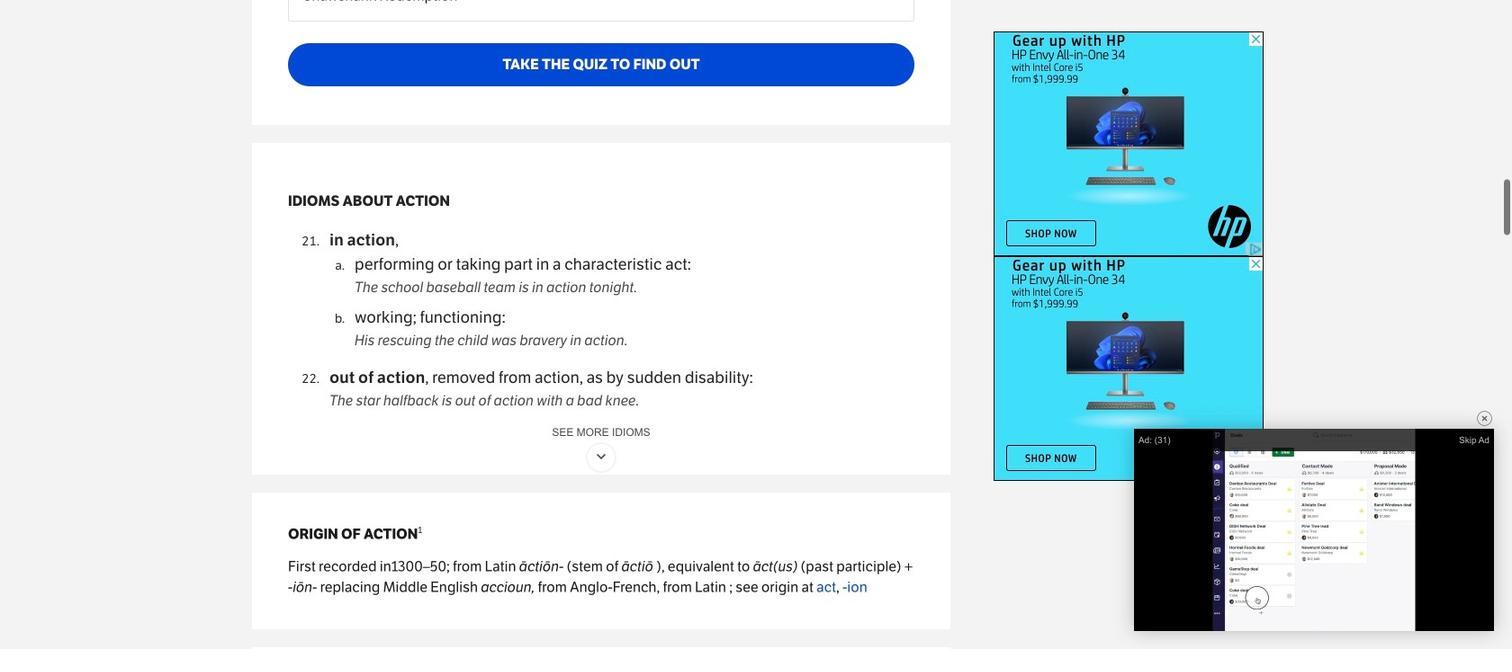 Task type: locate. For each thing, give the bounding box(es) containing it.
advertisement element
[[994, 32, 1264, 257], [994, 257, 1264, 482]]

2 advertisement element from the top
[[994, 257, 1264, 482]]



Task type: describe. For each thing, give the bounding box(es) containing it.
video player region
[[1134, 429, 1494, 632]]

1 advertisement element from the top
[[994, 32, 1264, 257]]



